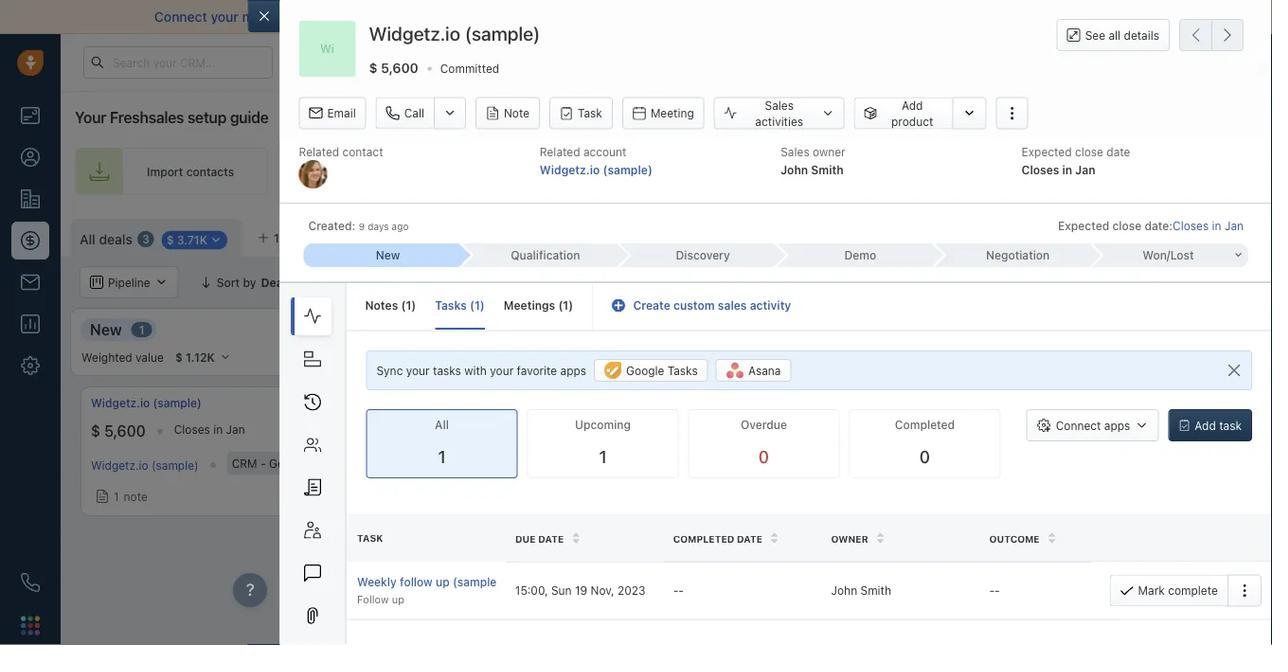 Task type: vqa. For each thing, say whether or not it's contained in the screenshot.


Task type: describe. For each thing, give the bounding box(es) containing it.
invite
[[604, 165, 634, 178]]

2 inc from the top
[[432, 457, 448, 470]]

account
[[583, 145, 627, 158]]

create
[[633, 299, 671, 312]]

no
[[532, 457, 547, 470]]

date inside expected close date closes in jan
[[1107, 145, 1131, 158]]

invite your team link
[[532, 148, 746, 195]]

2 vertical spatial widgetz.io (sample)
[[91, 459, 199, 472]]

connect for connect your mailbox to improve deliverability and enable 2-way sync of email conversations.
[[154, 9, 207, 25]]

overdue
[[741, 418, 787, 432]]

mark complete button
[[1110, 574, 1228, 607]]

due date
[[515, 533, 563, 544]]

1 horizontal spatial up
[[435, 575, 449, 589]]

related account widgetz.io (sample)
[[540, 145, 653, 176]]

so
[[904, 9, 919, 25]]

no products
[[532, 457, 598, 470]]

sales for sales activities
[[765, 99, 794, 112]]

1 acme inc (sample) link from the top
[[399, 395, 501, 411]]

date for due date
[[538, 533, 563, 544]]

deals for import
[[1099, 228, 1128, 242]]

your freshsales setup guide
[[75, 108, 269, 126]]

owner
[[813, 145, 846, 158]]

deal inside add deal button
[[1230, 228, 1253, 242]]

gold
[[269, 457, 294, 470]]

related for related account widgetz.io (sample)
[[540, 145, 580, 158]]

15:00,
[[515, 584, 548, 597]]

from
[[1067, 9, 1097, 25]]

days
[[368, 221, 389, 232]]

import contacts
[[147, 165, 234, 178]]

all deals 3
[[80, 231, 149, 247]]

follow
[[357, 593, 388, 605]]

products
[[550, 457, 598, 470]]

wi
[[320, 42, 334, 55]]

team inside invite your team link
[[665, 165, 692, 178]]

$ 100
[[399, 422, 438, 440]]

weekly
[[357, 575, 396, 589]]

qualification inside widgetz.io (sample) dialog
[[511, 249, 580, 262]]

don't
[[949, 9, 982, 25]]

container_wx8msf4aqz5i3rn1 image inside settings "popup button"
[[951, 228, 965, 242]]

mark
[[1139, 584, 1165, 597]]

conversations.
[[648, 9, 740, 25]]

discovery inside widgetz.io (sample) dialog
[[676, 249, 730, 262]]

1 vertical spatial apps
[[1104, 419, 1131, 432]]

2 acme inc (sample) from the top
[[399, 457, 498, 470]]

email
[[327, 107, 356, 120]]

0 vertical spatial and
[[448, 9, 471, 25]]

your
[[75, 108, 106, 126]]

google tasks button
[[594, 359, 708, 382]]

expected for expected close date:
[[1058, 219, 1110, 232]]

favorite
[[517, 364, 557, 377]]

add right overdue
[[815, 408, 837, 422]]

setup
[[187, 108, 227, 126]]

sync
[[562, 9, 591, 25]]

quotas and forecasting link
[[1001, 266, 1168, 298]]

related for related contact
[[299, 145, 339, 158]]

container_wx8msf4aqz5i3rn1 image
[[1090, 408, 1103, 422]]

add task button
[[1168, 409, 1252, 442]]

completed for completed
[[895, 418, 955, 432]]

sales
[[718, 299, 747, 312]]

notes ( 1 )
[[365, 299, 416, 312]]

create custom sales activity
[[633, 299, 791, 312]]

complete
[[1168, 584, 1218, 597]]

add deal for discovery
[[815, 408, 863, 422]]

o
[[362, 231, 371, 244]]

0 horizontal spatial jan
[[226, 423, 245, 436]]

0 vertical spatial widgetz.io (sample) link
[[540, 163, 653, 176]]

completed date
[[673, 533, 762, 544]]

route
[[837, 165, 869, 178]]

filter
[[374, 276, 400, 289]]

1 filter applied
[[365, 276, 443, 289]]

have
[[985, 9, 1015, 25]]

( for meetings
[[558, 299, 563, 312]]

add inside add product
[[902, 99, 923, 112]]

deals for all
[[99, 231, 133, 247]]

weekly follow up (sample) follow up
[[357, 575, 501, 605]]

nov
[[519, 423, 540, 436]]

lost
[[1171, 249, 1194, 262]]

ago
[[392, 221, 409, 232]]

jan for expected close date closes in jan
[[1076, 163, 1096, 176]]

2023
[[617, 584, 645, 597]]

your for sync your tasks with your favorite apps
[[406, 364, 430, 377]]

1 horizontal spatial smith
[[860, 584, 891, 597]]

add deal for demo
[[1108, 408, 1156, 422]]

$ inside widgetz.io (sample) dialog
[[369, 60, 378, 76]]

you
[[923, 9, 945, 25]]

widgetz.io (sample) inside widgetz.io (sample) dialog
[[369, 22, 540, 45]]

1 horizontal spatial to
[[905, 165, 916, 178]]

your for invite your team
[[638, 165, 662, 178]]

expected close date closes in jan
[[1022, 145, 1131, 176]]

freshsales
[[110, 108, 184, 126]]

follow
[[399, 575, 432, 589]]

closes in jan link
[[1173, 218, 1244, 234]]

close image
[[1244, 12, 1253, 22]]

add deal inside button
[[1205, 228, 1253, 242]]

won
[[1143, 249, 1167, 262]]

jan for expected close date: closes in jan
[[1225, 219, 1244, 232]]

all deal owners
[[489, 276, 572, 289]]

note button
[[476, 97, 540, 129]]

demo link
[[776, 243, 934, 267]]

close for date:
[[1113, 219, 1142, 232]]

closes inside expected close date closes in jan
[[1022, 163, 1059, 176]]

(sample) down the "closes in nov"
[[451, 457, 498, 470]]

tasks ( 1 )
[[435, 299, 485, 312]]

task button
[[550, 97, 613, 129]]

forecasting
[[1084, 276, 1149, 289]]

1 filter applied button
[[332, 266, 455, 298]]

(sample) inside 'link'
[[452, 396, 501, 410]]

deal right container_wx8msf4aqz5i3rn1 image
[[1132, 408, 1156, 422]]

15:00, sun 19 nov, 2023
[[515, 584, 645, 597]]

john inside sales owner john smith
[[781, 163, 808, 176]]

due
[[515, 533, 535, 544]]

1 -- from the left
[[673, 584, 684, 597]]

1 inside button
[[365, 276, 371, 289]]

settings button
[[942, 219, 1025, 251]]

create custom sales activity link
[[612, 299, 791, 312]]

close for date
[[1075, 145, 1104, 158]]

weekly follow up (sample) link
[[357, 573, 501, 591]]

connect for connect apps
[[1056, 419, 1101, 432]]

new link
[[304, 243, 461, 267]]

team inside route leads to your team link
[[947, 165, 974, 178]]

1 vertical spatial demo
[[996, 320, 1038, 338]]

created: 9 days ago
[[308, 219, 409, 232]]

your right with
[[490, 364, 514, 377]]

0 horizontal spatial 5,600
[[104, 422, 146, 440]]

sync your tasks with your favorite apps
[[377, 364, 587, 377]]

email
[[611, 9, 644, 25]]

0 horizontal spatial qualification
[[397, 320, 487, 338]]

quotas
[[1019, 276, 1058, 289]]

all
[[1109, 28, 1121, 42]]

(sample) down "$ 100"
[[370, 457, 417, 470]]

1 vertical spatial new
[[90, 320, 122, 338]]

email button
[[299, 97, 366, 129]]

won / lost
[[1143, 249, 1194, 262]]

custom
[[674, 299, 715, 312]]



Task type: locate. For each thing, give the bounding box(es) containing it.
0 horizontal spatial (
[[401, 299, 406, 312]]

scratch.
[[1100, 9, 1151, 25]]

expected for expected close date
[[1022, 145, 1072, 158]]

0 vertical spatial tasks
[[435, 299, 467, 312]]

team down meeting
[[665, 165, 692, 178]]

sales up activities
[[765, 99, 794, 112]]

) for tasks ( 1 )
[[480, 299, 485, 312]]

2 horizontal spatial to
[[1018, 9, 1031, 25]]

0 horizontal spatial add deal
[[815, 408, 863, 422]]

1 ( from the left
[[401, 299, 406, 312]]

⌘
[[348, 231, 359, 244]]

1 acme from the top
[[399, 396, 430, 410]]

1 horizontal spatial add deal
[[1108, 408, 1156, 422]]

so you don't have to start from scratch.
[[904, 9, 1151, 25]]

0 vertical spatial inc
[[433, 396, 449, 410]]

(sample) up closes in jan
[[153, 396, 202, 410]]

container_wx8msf4aqz5i3rn1 image
[[951, 228, 965, 242], [344, 276, 358, 289], [468, 276, 481, 289], [1001, 276, 1014, 289], [797, 408, 810, 422], [404, 486, 417, 499], [96, 490, 109, 503]]

import
[[147, 165, 183, 178], [1060, 228, 1096, 242]]

upcoming
[[575, 418, 631, 432]]

widgetz.io (sample) link
[[540, 163, 653, 176], [91, 395, 202, 411], [91, 459, 199, 472]]

5,600 left closes in jan
[[104, 422, 146, 440]]

discovery link
[[619, 243, 776, 267]]

created:
[[308, 219, 356, 232]]

1 horizontal spatial connect
[[1056, 419, 1101, 432]]

related down task button
[[540, 145, 580, 158]]

all deal owners button
[[455, 266, 584, 298]]

-- right 2023
[[673, 584, 684, 597]]

sales left owner
[[781, 145, 810, 158]]

tasks inside the google tasks button
[[668, 364, 698, 377]]

all inside button
[[489, 276, 503, 289]]

demo down the quotas
[[996, 320, 1038, 338]]

notes
[[365, 299, 398, 312]]

deliverability
[[364, 9, 444, 25]]

meeting button
[[622, 97, 705, 129]]

2 horizontal spatial $
[[399, 422, 408, 440]]

$ 5,600 left closes in jan
[[91, 422, 146, 440]]

sales activities button
[[714, 97, 854, 130], [714, 97, 845, 130]]

expected up import deals button
[[1022, 145, 1072, 158]]

up right follow on the bottom left of the page
[[435, 575, 449, 589]]

1 horizontal spatial 5,600
[[381, 60, 419, 76]]

mark complete
[[1139, 584, 1218, 597]]

) down all deal owners button
[[480, 299, 485, 312]]

0 horizontal spatial deals
[[99, 231, 133, 247]]

( right notes
[[401, 299, 406, 312]]

/
[[1167, 249, 1171, 262]]

0 vertical spatial discovery
[[676, 249, 730, 262]]

add right container_wx8msf4aqz5i3rn1 image
[[1108, 408, 1129, 422]]

5,600 inside widgetz.io (sample) dialog
[[381, 60, 419, 76]]

1 vertical spatial task
[[357, 532, 383, 543]]

import inside button
[[1060, 228, 1096, 242]]

phone element
[[11, 564, 49, 602]]

1 horizontal spatial --
[[989, 584, 1000, 597]]

2-
[[520, 9, 534, 25]]

container_wx8msf4aqz5i3rn1 image inside 1 filter applied button
[[344, 276, 358, 289]]

1 vertical spatial acme inc (sample)
[[399, 457, 498, 470]]

import for import contacts
[[147, 165, 183, 178]]

task inside button
[[578, 107, 602, 120]]

(sample) down closes in jan
[[152, 459, 199, 472]]

0 horizontal spatial task
[[357, 532, 383, 543]]

add inside add deal button
[[1205, 228, 1227, 242]]

(sample) down with
[[452, 396, 501, 410]]

0 horizontal spatial )
[[411, 299, 416, 312]]

route leads to your team
[[837, 165, 974, 178]]

widgetz.io (sample) link down closes in jan
[[91, 459, 199, 472]]

1 vertical spatial qualification
[[397, 320, 487, 338]]

outcome
[[989, 533, 1039, 544]]

1 vertical spatial acme
[[399, 457, 429, 470]]

jan up search field
[[1225, 219, 1244, 232]]

0 vertical spatial completed
[[895, 418, 955, 432]]

(
[[401, 299, 406, 312], [470, 299, 475, 312], [558, 299, 563, 312]]

0 vertical spatial smith
[[811, 163, 844, 176]]

1 vertical spatial widgetz.io (sample) link
[[91, 395, 202, 411]]

in inside expected close date closes in jan
[[1063, 163, 1073, 176]]

) down owners
[[569, 299, 573, 312]]

-- down outcome
[[989, 584, 1000, 597]]

1 related from the left
[[299, 145, 339, 158]]

owner
[[831, 533, 868, 544]]

freshworks switcher image
[[21, 616, 40, 635]]

closes in jan
[[174, 423, 245, 436]]

1 horizontal spatial team
[[947, 165, 974, 178]]

closes in nov
[[467, 423, 540, 436]]

1 horizontal spatial deals
[[1099, 228, 1128, 242]]

monthly
[[323, 457, 366, 470]]

1 vertical spatial smith
[[860, 584, 891, 597]]

add inside button
[[1195, 419, 1216, 432]]

0 horizontal spatial apps
[[560, 364, 587, 377]]

0 vertical spatial all
[[80, 231, 95, 247]]

deal inside all deal owners button
[[506, 276, 529, 289]]

sales inside sales owner john smith
[[781, 145, 810, 158]]

all for deal
[[489, 276, 503, 289]]

widgetz.io (sample) link down account
[[540, 163, 653, 176]]

2 -- from the left
[[989, 584, 1000, 597]]

tasks
[[435, 299, 467, 312], [668, 364, 698, 377]]

0 horizontal spatial date
[[538, 533, 563, 544]]

2 vertical spatial widgetz.io (sample) link
[[91, 459, 199, 472]]

close inside expected close date closes in jan
[[1075, 145, 1104, 158]]

1 vertical spatial discovery
[[703, 320, 774, 338]]

sync
[[377, 364, 403, 377]]

asana
[[748, 364, 781, 377]]

0 horizontal spatial 1 note
[[114, 490, 148, 503]]

leads
[[872, 165, 902, 178]]

0 horizontal spatial note
[[124, 490, 148, 503]]

qualification link
[[461, 243, 619, 267]]

your for connect your mailbox to improve deliverability and enable 2-way sync of email conversations.
[[211, 9, 239, 25]]

1 horizontal spatial )
[[480, 299, 485, 312]]

0 horizontal spatial smith
[[811, 163, 844, 176]]

1 horizontal spatial and
[[1061, 276, 1081, 289]]

new inside widgetz.io (sample) dialog
[[376, 249, 400, 262]]

2 acme from the top
[[399, 457, 429, 470]]

1 acme inc (sample) from the top
[[399, 396, 501, 410]]

0 horizontal spatial demo
[[845, 249, 877, 262]]

1 horizontal spatial demo
[[996, 320, 1038, 338]]

related down the email button
[[299, 145, 339, 158]]

your right invite
[[638, 165, 662, 178]]

tasks
[[433, 364, 461, 377]]

invite your team
[[604, 165, 692, 178]]

1 vertical spatial $ 5,600
[[91, 422, 146, 440]]

1 note
[[422, 486, 455, 499], [114, 490, 148, 503]]

apps right container_wx8msf4aqz5i3rn1 image
[[1104, 419, 1131, 432]]

1 team from the left
[[665, 165, 692, 178]]

1 vertical spatial 5,600
[[104, 422, 146, 440]]

activities
[[755, 115, 803, 128]]

date:
[[1145, 219, 1173, 232]]

1 vertical spatial and
[[1061, 276, 1081, 289]]

way
[[534, 9, 559, 25]]

sales for sales owner john smith
[[781, 145, 810, 158]]

container_wx8msf4aqz5i3rn1 image inside all deal owners button
[[468, 276, 481, 289]]

task up account
[[578, 107, 602, 120]]

john smith
[[831, 584, 891, 597]]

task up weekly
[[357, 532, 383, 543]]

0 vertical spatial john
[[781, 163, 808, 176]]

add task
[[1195, 419, 1242, 432]]

acme inc (sample) down 100
[[399, 457, 498, 470]]

add deal right overdue
[[815, 408, 863, 422]]

date
[[1107, 145, 1131, 158], [538, 533, 563, 544], [737, 533, 762, 544]]

all for deals
[[80, 231, 95, 247]]

crm - gold plan monthly (sample)
[[232, 457, 417, 470]]

2 ( from the left
[[470, 299, 475, 312]]

(sample)
[[465, 22, 540, 45], [603, 163, 653, 176], [153, 396, 202, 410], [452, 396, 501, 410], [451, 457, 498, 470], [370, 457, 417, 470], [152, 459, 199, 472], [452, 575, 501, 589]]

related
[[299, 145, 339, 158], [540, 145, 580, 158]]

1 vertical spatial john
[[831, 584, 857, 597]]

acme inc (sample) link down tasks
[[399, 395, 501, 411]]

) for meetings ( 1 )
[[569, 299, 573, 312]]

smith
[[811, 163, 844, 176], [860, 584, 891, 597]]

0 vertical spatial import
[[147, 165, 183, 178]]

demo down route
[[845, 249, 877, 262]]

discovery down sales
[[703, 320, 774, 338]]

product
[[891, 115, 934, 128]]

deal
[[1230, 228, 1253, 242], [506, 276, 529, 289], [840, 408, 863, 422], [1132, 408, 1156, 422]]

tasks right google
[[668, 364, 698, 377]]

(sample) down account
[[603, 163, 653, 176]]

0 vertical spatial demo
[[845, 249, 877, 262]]

1 horizontal spatial john
[[831, 584, 857, 597]]

0 vertical spatial acme inc (sample) link
[[399, 395, 501, 411]]

activity
[[750, 299, 791, 312]]

1 vertical spatial all
[[489, 276, 503, 289]]

import left contacts
[[147, 165, 183, 178]]

negotiation link
[[934, 243, 1091, 267]]

improve
[[310, 9, 361, 25]]

add product
[[891, 99, 934, 128]]

2 vertical spatial all
[[435, 418, 449, 432]]

import up quotas and forecasting
[[1060, 228, 1096, 242]]

2 related from the left
[[540, 145, 580, 158]]

13
[[274, 231, 287, 244]]

0 horizontal spatial tasks
[[435, 299, 467, 312]]

2 horizontal spatial all
[[489, 276, 503, 289]]

1 horizontal spatial close
[[1113, 219, 1142, 232]]

team
[[665, 165, 692, 178], [947, 165, 974, 178]]

connect inside widgetz.io (sample) dialog
[[1056, 419, 1101, 432]]

(sample) inside related account widgetz.io (sample)
[[603, 163, 653, 176]]

13 more... button
[[247, 225, 339, 251]]

3 ) from the left
[[569, 299, 573, 312]]

0 vertical spatial acme inc (sample)
[[399, 396, 501, 410]]

$ 5,600 up call button
[[369, 60, 419, 76]]

add up product
[[902, 99, 923, 112]]

5,600 up call button
[[381, 60, 419, 76]]

task
[[578, 107, 602, 120], [357, 532, 383, 543]]

$ 5,600 inside widgetz.io (sample) dialog
[[369, 60, 419, 76]]

$ for new
[[91, 422, 100, 440]]

email image
[[1085, 55, 1098, 70]]

qualification down tasks ( 1 )
[[397, 320, 487, 338]]

jan up crm
[[226, 423, 245, 436]]

your right the "leads"
[[919, 165, 944, 178]]

demo inside widgetz.io (sample) dialog
[[845, 249, 877, 262]]

close up import deals button
[[1075, 145, 1104, 158]]

acme down "$ 100"
[[399, 457, 429, 470]]

team up settings "popup button"
[[947, 165, 974, 178]]

2 horizontal spatial )
[[569, 299, 573, 312]]

john down owner
[[831, 584, 857, 597]]

0 horizontal spatial $ 5,600
[[91, 422, 146, 440]]

(sample) left 15:00,
[[452, 575, 501, 589]]

widgetz.io inside related account widgetz.io (sample)
[[540, 163, 600, 176]]

inc down 100
[[432, 457, 448, 470]]

0 vertical spatial widgetz.io (sample)
[[369, 22, 540, 45]]

your left mailbox
[[211, 9, 239, 25]]

) down applied
[[411, 299, 416, 312]]

discovery
[[676, 249, 730, 262], [703, 320, 774, 338]]

widgetz.io (sample) link up closes in jan
[[91, 395, 202, 411]]

import deals button
[[1034, 219, 1138, 251]]

related inside related account widgetz.io (sample)
[[540, 145, 580, 158]]

new down all deals link
[[90, 320, 122, 338]]

completed for completed date
[[673, 533, 734, 544]]

2 acme inc (sample) link from the top
[[399, 457, 498, 470]]

3 ( from the left
[[558, 299, 563, 312]]

0 horizontal spatial to
[[294, 9, 307, 25]]

1 vertical spatial up
[[391, 593, 404, 605]]

1 vertical spatial widgetz.io (sample)
[[91, 396, 202, 410]]

1 horizontal spatial $
[[369, 60, 378, 76]]

sales inside sales activities
[[765, 99, 794, 112]]

container_wx8msf4aqz5i3rn1 image inside quotas and forecasting link
[[1001, 276, 1014, 289]]

details
[[1124, 28, 1160, 42]]

3
[[142, 233, 149, 246]]

your right sync
[[406, 364, 430, 377]]

$ for qualification
[[399, 422, 408, 440]]

0 vertical spatial 5,600
[[381, 60, 419, 76]]

sun
[[551, 584, 571, 597]]

import for import deals
[[1060, 228, 1096, 242]]

13 more...
[[274, 231, 328, 244]]

inc inside 'link'
[[433, 396, 449, 410]]

inc up 100
[[433, 396, 449, 410]]

0 vertical spatial up
[[435, 575, 449, 589]]

discovery up create custom sales activity link
[[676, 249, 730, 262]]

2 vertical spatial jan
[[226, 423, 245, 436]]

2 horizontal spatial add deal
[[1205, 228, 1253, 242]]

acme inc (sample) down tasks
[[399, 396, 501, 410]]

1 vertical spatial acme inc (sample) link
[[399, 457, 498, 470]]

0 vertical spatial $ 5,600
[[369, 60, 419, 76]]

1 vertical spatial connect
[[1056, 419, 1101, 432]]

1 vertical spatial import
[[1060, 228, 1096, 242]]

1 inc from the top
[[433, 396, 449, 410]]

⌘ o
[[348, 231, 371, 244]]

contact
[[342, 145, 383, 158]]

and left enable
[[448, 9, 471, 25]]

date for completed date
[[737, 533, 762, 544]]

0 horizontal spatial john
[[781, 163, 808, 176]]

1 horizontal spatial completed
[[895, 418, 955, 432]]

0 vertical spatial sales
[[765, 99, 794, 112]]

--
[[673, 584, 684, 597], [989, 584, 1000, 597]]

all
[[80, 231, 95, 247], [489, 276, 503, 289], [435, 418, 449, 432]]

smith inside sales owner john smith
[[811, 163, 844, 176]]

to right mailbox
[[294, 9, 307, 25]]

1 horizontal spatial apps
[[1104, 419, 1131, 432]]

( for notes
[[401, 299, 406, 312]]

0 horizontal spatial up
[[391, 593, 404, 605]]

) for notes ( 1 )
[[411, 299, 416, 312]]

1 horizontal spatial new
[[376, 249, 400, 262]]

to right the "leads"
[[905, 165, 916, 178]]

0 horizontal spatial --
[[673, 584, 684, 597]]

call button
[[376, 97, 434, 129]]

expected
[[1022, 145, 1072, 158], [1058, 219, 1110, 232]]

0 horizontal spatial close
[[1075, 145, 1104, 158]]

1 ) from the left
[[411, 299, 416, 312]]

phone image
[[21, 573, 40, 592]]

more...
[[290, 231, 328, 244]]

0 horizontal spatial team
[[665, 165, 692, 178]]

0 vertical spatial task
[[578, 107, 602, 120]]

jan inside expected close date closes in jan
[[1076, 163, 1096, 176]]

widgetz.io (sample) down closes in jan
[[91, 459, 199, 472]]

1 horizontal spatial 1 note
[[422, 486, 455, 499]]

in
[[1063, 163, 1073, 176], [1212, 219, 1222, 232], [213, 423, 223, 436], [506, 423, 515, 436]]

1 horizontal spatial note
[[432, 486, 455, 499]]

apps
[[560, 364, 587, 377], [1104, 419, 1131, 432]]

import deals group
[[1034, 219, 1170, 251]]

0 horizontal spatial and
[[448, 9, 471, 25]]

expected inside expected close date closes in jan
[[1022, 145, 1072, 158]]

see all details
[[1085, 28, 1160, 42]]

deal up search field
[[1230, 228, 1253, 242]]

deals inside button
[[1099, 228, 1128, 242]]

-
[[260, 457, 266, 470], [673, 584, 678, 597], [678, 584, 684, 597], [989, 584, 994, 597], [994, 584, 1000, 597]]

( down all deal owners button
[[470, 299, 475, 312]]

$
[[369, 60, 378, 76], [91, 422, 100, 440], [399, 422, 408, 440]]

deal right overdue
[[840, 408, 863, 422]]

see all details button
[[1057, 19, 1170, 51]]

close left date:
[[1113, 219, 1142, 232]]

widgetz.io (sample) dialog
[[248, 0, 1272, 645]]

1 horizontal spatial $ 5,600
[[369, 60, 419, 76]]

deal up meetings
[[506, 276, 529, 289]]

sales owner john smith
[[781, 145, 846, 176]]

call
[[404, 107, 424, 120]]

expected up quotas and forecasting
[[1058, 219, 1110, 232]]

import contacts link
[[75, 148, 268, 195]]

Search field
[[1170, 266, 1265, 298]]

sales
[[765, 99, 794, 112], [781, 145, 810, 158]]

acme up "$ 100"
[[399, 396, 430, 410]]

and
[[448, 9, 471, 25], [1061, 276, 1081, 289]]

1 horizontal spatial tasks
[[668, 364, 698, 377]]

widgetz.io (sample) up closes in jan
[[91, 396, 202, 410]]

2 team from the left
[[947, 165, 974, 178]]

contacts
[[186, 165, 234, 178]]

Search your CRM... text field
[[83, 46, 273, 79]]

widgetz.io (sample) up committed
[[369, 22, 540, 45]]

add deal button
[[1180, 219, 1263, 251]]

(sample) inside weekly follow up (sample) follow up
[[452, 575, 501, 589]]

meetings
[[504, 299, 555, 312]]

all inside widgetz.io (sample) dialog
[[435, 418, 449, 432]]

1 vertical spatial jan
[[1225, 219, 1244, 232]]

1 vertical spatial expected
[[1058, 219, 1110, 232]]

0 vertical spatial expected
[[1022, 145, 1072, 158]]

to left "start"
[[1018, 9, 1031, 25]]

1
[[365, 276, 371, 289], [406, 299, 411, 312], [475, 299, 480, 312], [563, 299, 569, 312], [139, 323, 145, 336], [504, 323, 510, 336], [438, 447, 446, 467], [599, 447, 607, 467], [422, 486, 427, 499], [114, 490, 119, 503]]

2 ) from the left
[[480, 299, 485, 312]]

negotiation
[[986, 249, 1050, 262]]

route leads to your team link
[[765, 148, 1008, 195]]

jan up import deals button
[[1076, 163, 1096, 176]]

1 vertical spatial sales
[[781, 145, 810, 158]]

add up search field
[[1205, 228, 1227, 242]]

add left task
[[1195, 419, 1216, 432]]

1 horizontal spatial (
[[470, 299, 475, 312]]

quotas and forecasting
[[1019, 276, 1149, 289]]

new up filter
[[376, 249, 400, 262]]

john down activities
[[781, 163, 808, 176]]

qualification up owners
[[511, 249, 580, 262]]

note
[[504, 107, 530, 120]]

( for tasks
[[470, 299, 475, 312]]

acme inc (sample) link down 100
[[399, 457, 498, 470]]

up down follow on the bottom left of the page
[[391, 593, 404, 605]]

with
[[464, 364, 487, 377]]

add deal up search field
[[1205, 228, 1253, 242]]

0 vertical spatial close
[[1075, 145, 1104, 158]]

1 vertical spatial close
[[1113, 219, 1142, 232]]

0 horizontal spatial connect
[[154, 9, 207, 25]]

( down owners
[[558, 299, 563, 312]]

0 horizontal spatial import
[[147, 165, 183, 178]]

tasks down applied
[[435, 299, 467, 312]]

apps right favorite
[[560, 364, 587, 377]]

(sample) up committed
[[465, 22, 540, 45]]

2 horizontal spatial jan
[[1225, 219, 1244, 232]]

1 horizontal spatial jan
[[1076, 163, 1096, 176]]

and right the quotas
[[1061, 276, 1081, 289]]

add deal right container_wx8msf4aqz5i3rn1 image
[[1108, 408, 1156, 422]]

0 vertical spatial qualification
[[511, 249, 580, 262]]



